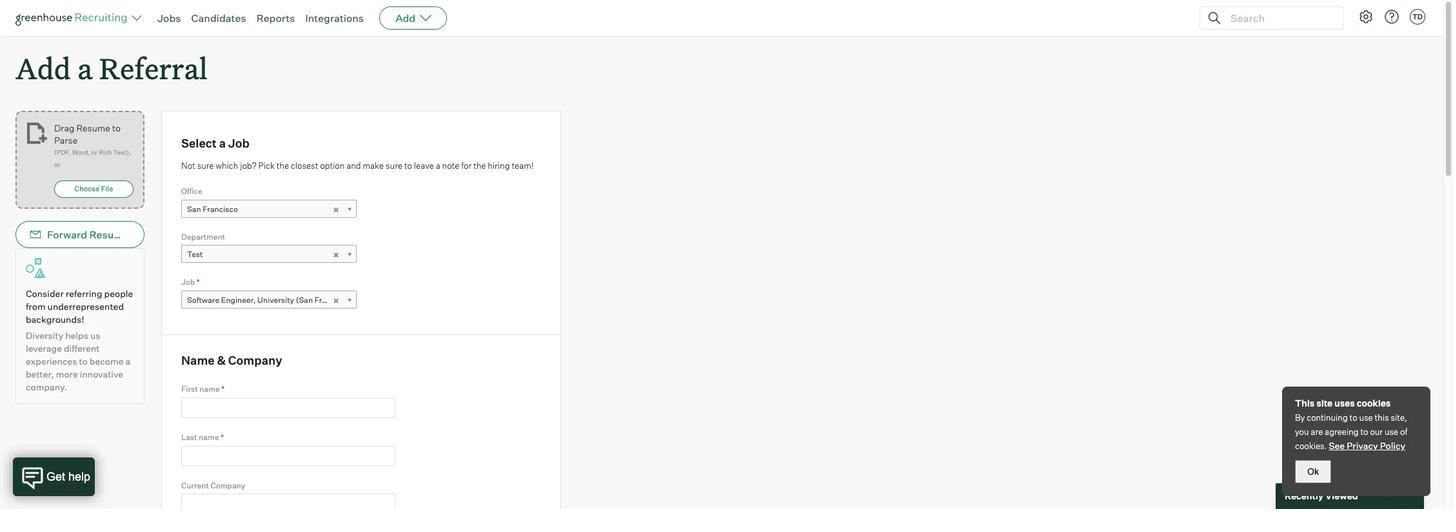 Task type: describe. For each thing, give the bounding box(es) containing it.
add for add
[[396, 12, 416, 25]]

francisco
[[203, 204, 238, 214]]

jobs link
[[157, 12, 181, 25]]

experiences
[[26, 356, 77, 367]]

name
[[181, 353, 215, 368]]

0 vertical spatial company
[[228, 353, 282, 368]]

reports link
[[257, 12, 295, 25]]

consider
[[26, 289, 64, 300]]

text),
[[113, 149, 131, 156]]

backgrounds!
[[26, 314, 84, 325]]

team!
[[512, 160, 534, 171]]

closest
[[291, 160, 318, 171]]

see privacy policy link
[[1330, 441, 1406, 452]]

(pdf,
[[54, 149, 71, 156]]

a down greenhouse recruiting image
[[77, 49, 93, 87]]

candidates link
[[191, 12, 246, 25]]

add button
[[380, 6, 447, 30]]

university
[[258, 295, 294, 305]]

0 vertical spatial *
[[197, 278, 200, 287]]

1 vertical spatial job
[[181, 278, 195, 287]]

recently viewed
[[1286, 491, 1359, 502]]

forward
[[47, 229, 87, 241]]

td button
[[1411, 9, 1426, 25]]

(48)
[[355, 295, 371, 305]]

are
[[1312, 427, 1324, 438]]

helps
[[65, 331, 88, 342]]

current company
[[181, 481, 245, 491]]

drag resume to parse (pdf, word, or rich text), or
[[54, 123, 131, 169]]

better,
[[26, 369, 54, 380]]

last name *
[[181, 433, 224, 443]]

2 the from the left
[[474, 160, 486, 171]]

first
[[181, 385, 198, 394]]

software
[[187, 295, 219, 305]]

leverage
[[26, 343, 62, 354]]

become
[[90, 356, 124, 367]]

choose file
[[75, 185, 113, 194]]

ok button
[[1296, 461, 1332, 484]]

td
[[1413, 12, 1424, 21]]

you
[[1296, 427, 1310, 438]]

make
[[363, 160, 384, 171]]

to down uses
[[1350, 413, 1358, 423]]

by continuing to use this site, you are agreeing to our use of cookies.
[[1296, 413, 1408, 452]]

and
[[347, 160, 361, 171]]

hiring
[[488, 160, 510, 171]]

uses
[[1335, 398, 1356, 409]]

select a job
[[181, 136, 250, 150]]

0 vertical spatial use
[[1360, 413, 1374, 423]]

forward resume via email
[[47, 229, 174, 241]]

pick
[[258, 160, 275, 171]]

option
[[320, 160, 345, 171]]

rich
[[99, 149, 112, 156]]

&
[[217, 353, 226, 368]]

td button
[[1408, 6, 1429, 27]]

policy
[[1381, 441, 1406, 452]]

more
[[56, 369, 78, 380]]

forward resume via email button
[[15, 221, 174, 249]]

file
[[101, 185, 113, 194]]

this
[[1296, 398, 1315, 409]]

company.
[[26, 382, 67, 393]]

name for last
[[199, 433, 219, 443]]

people
[[104, 289, 133, 300]]

* for first name *
[[222, 385, 225, 394]]

first name *
[[181, 385, 225, 394]]

site,
[[1392, 413, 1408, 423]]

name & company
[[181, 353, 282, 368]]

this
[[1376, 413, 1390, 423]]

continuing
[[1308, 413, 1349, 423]]

not sure which job? pick the closest option and make sure to leave a note for the hiring team!
[[181, 160, 534, 171]]

viewed
[[1326, 491, 1359, 502]]

0 horizontal spatial or
[[54, 161, 60, 169]]

word,
[[72, 149, 90, 156]]

san francisco
[[187, 204, 238, 214]]

drag
[[54, 123, 74, 134]]



Task type: locate. For each thing, give the bounding box(es) containing it.
site
[[1317, 398, 1333, 409]]

by
[[1296, 413, 1306, 423]]

underrepresented
[[48, 301, 124, 312]]

job
[[228, 136, 250, 150], [181, 278, 195, 287]]

choose
[[75, 185, 100, 194]]

this site uses cookies
[[1296, 398, 1391, 409]]

which
[[216, 160, 238, 171]]

test link
[[181, 245, 357, 264]]

to up the text),
[[112, 123, 121, 134]]

cookies
[[1358, 398, 1391, 409]]

resume up rich
[[76, 123, 110, 134]]

add inside popup button
[[396, 12, 416, 25]]

recently
[[1286, 491, 1324, 502]]

test
[[187, 250, 203, 260]]

integrations
[[305, 12, 364, 25]]

configure image
[[1359, 9, 1375, 25]]

a
[[77, 49, 93, 87], [219, 136, 226, 150], [436, 160, 441, 171], [126, 356, 130, 367]]

to down different
[[79, 356, 88, 367]]

or left rich
[[91, 149, 97, 156]]

name
[[200, 385, 220, 394], [199, 433, 219, 443]]

select
[[181, 136, 217, 150]]

company right current
[[211, 481, 245, 491]]

* for last name *
[[221, 433, 224, 443]]

department
[[181, 232, 225, 242]]

sure right not
[[197, 160, 214, 171]]

via
[[131, 229, 145, 241]]

resume inside drag resume to parse (pdf, word, or rich text), or
[[76, 123, 110, 134]]

1 horizontal spatial use
[[1386, 427, 1399, 438]]

1 vertical spatial company
[[211, 481, 245, 491]]

cookies.
[[1296, 441, 1328, 452]]

see privacy policy
[[1330, 441, 1406, 452]]

integrations link
[[305, 12, 364, 25]]

* up software
[[197, 278, 200, 287]]

add a referral
[[15, 49, 208, 87]]

None text field
[[181, 495, 396, 510]]

to left leave
[[405, 160, 412, 171]]

1 vertical spatial use
[[1386, 427, 1399, 438]]

reports
[[257, 12, 295, 25]]

resume for forward
[[89, 229, 129, 241]]

*
[[197, 278, 200, 287], [222, 385, 225, 394], [221, 433, 224, 443]]

0 vertical spatial or
[[91, 149, 97, 156]]

the right pick
[[277, 160, 289, 171]]

None text field
[[181, 398, 396, 419], [181, 446, 396, 467], [181, 398, 396, 419], [181, 446, 396, 467]]

note
[[442, 160, 460, 171]]

to inside consider referring people from underrepresented backgrounds! diversity helps us leverage different experiences to become a better, more innovative company.
[[79, 356, 88, 367]]

1 horizontal spatial add
[[396, 12, 416, 25]]

of
[[1401, 427, 1408, 438]]

us
[[90, 331, 100, 342]]

a left note
[[436, 160, 441, 171]]

see
[[1330, 441, 1346, 452]]

a up which
[[219, 136, 226, 150]]

name right last at bottom left
[[199, 433, 219, 443]]

2 vertical spatial *
[[221, 433, 224, 443]]

resume inside "button"
[[89, 229, 129, 241]]

name right first
[[200, 385, 220, 394]]

1 sure from the left
[[197, 160, 214, 171]]

1 vertical spatial resume
[[89, 229, 129, 241]]

for
[[462, 160, 472, 171]]

1 horizontal spatial sure
[[386, 160, 403, 171]]

francisco)
[[315, 295, 353, 305]]

consider referring people from underrepresented backgrounds! diversity helps us leverage different experiences to become a better, more innovative company.
[[26, 289, 133, 393]]

0 vertical spatial resume
[[76, 123, 110, 134]]

2 sure from the left
[[386, 160, 403, 171]]

diversity
[[26, 331, 63, 342]]

the
[[277, 160, 289, 171], [474, 160, 486, 171]]

software engineer, university (san francisco) (48) link
[[181, 291, 371, 310]]

resume for drag
[[76, 123, 110, 134]]

0 vertical spatial name
[[200, 385, 220, 394]]

1 vertical spatial or
[[54, 161, 60, 169]]

parse
[[54, 135, 78, 146]]

* down &
[[222, 385, 225, 394]]

job up software
[[181, 278, 195, 287]]

1 vertical spatial add
[[15, 49, 71, 87]]

use
[[1360, 413, 1374, 423], [1386, 427, 1399, 438]]

referral
[[99, 49, 208, 87]]

0 horizontal spatial the
[[277, 160, 289, 171]]

job?
[[240, 160, 257, 171]]

current
[[181, 481, 209, 491]]

san francisco link
[[181, 200, 357, 219]]

(san
[[296, 295, 313, 305]]

company
[[228, 353, 282, 368], [211, 481, 245, 491]]

add for add a referral
[[15, 49, 71, 87]]

job up "job?"
[[228, 136, 250, 150]]

sure right make
[[386, 160, 403, 171]]

to
[[112, 123, 121, 134], [405, 160, 412, 171], [79, 356, 88, 367], [1350, 413, 1358, 423], [1361, 427, 1369, 438]]

use left this at right bottom
[[1360, 413, 1374, 423]]

engineer,
[[221, 295, 256, 305]]

1 vertical spatial name
[[199, 433, 219, 443]]

agreeing
[[1326, 427, 1359, 438]]

0 horizontal spatial job
[[181, 278, 195, 287]]

sure
[[197, 160, 214, 171], [386, 160, 403, 171]]

company right &
[[228, 353, 282, 368]]

1 the from the left
[[277, 160, 289, 171]]

or down the (pdf,
[[54, 161, 60, 169]]

1 horizontal spatial job
[[228, 136, 250, 150]]

Search text field
[[1228, 9, 1333, 27]]

san
[[187, 204, 201, 214]]

0 horizontal spatial add
[[15, 49, 71, 87]]

a right 'become'
[[126, 356, 130, 367]]

use left "of"
[[1386, 427, 1399, 438]]

innovative
[[80, 369, 123, 380]]

or
[[91, 149, 97, 156], [54, 161, 60, 169]]

name for first
[[200, 385, 220, 394]]

job *
[[181, 278, 200, 287]]

1 vertical spatial *
[[222, 385, 225, 394]]

jobs
[[157, 12, 181, 25]]

to left our
[[1361, 427, 1369, 438]]

ok
[[1308, 467, 1320, 478]]

0 horizontal spatial sure
[[197, 160, 214, 171]]

add
[[396, 12, 416, 25], [15, 49, 71, 87]]

1 horizontal spatial or
[[91, 149, 97, 156]]

privacy
[[1348, 441, 1379, 452]]

email
[[147, 229, 174, 241]]

from
[[26, 301, 46, 312]]

to inside drag resume to parse (pdf, word, or rich text), or
[[112, 123, 121, 134]]

leave
[[414, 160, 434, 171]]

the right for at the top left of the page
[[474, 160, 486, 171]]

1 horizontal spatial the
[[474, 160, 486, 171]]

our
[[1371, 427, 1384, 438]]

software engineer, university (san francisco) (48)
[[187, 295, 371, 305]]

a inside consider referring people from underrepresented backgrounds! diversity helps us leverage different experiences to become a better, more innovative company.
[[126, 356, 130, 367]]

office
[[181, 187, 202, 196]]

not
[[181, 160, 195, 171]]

0 vertical spatial add
[[396, 12, 416, 25]]

greenhouse recruiting image
[[15, 10, 132, 26]]

candidates
[[191, 12, 246, 25]]

0 vertical spatial job
[[228, 136, 250, 150]]

referring
[[66, 289, 102, 300]]

resume left via
[[89, 229, 129, 241]]

0 horizontal spatial use
[[1360, 413, 1374, 423]]

* right last at bottom left
[[221, 433, 224, 443]]



Task type: vqa. For each thing, say whether or not it's contained in the screenshot.
the (new
no



